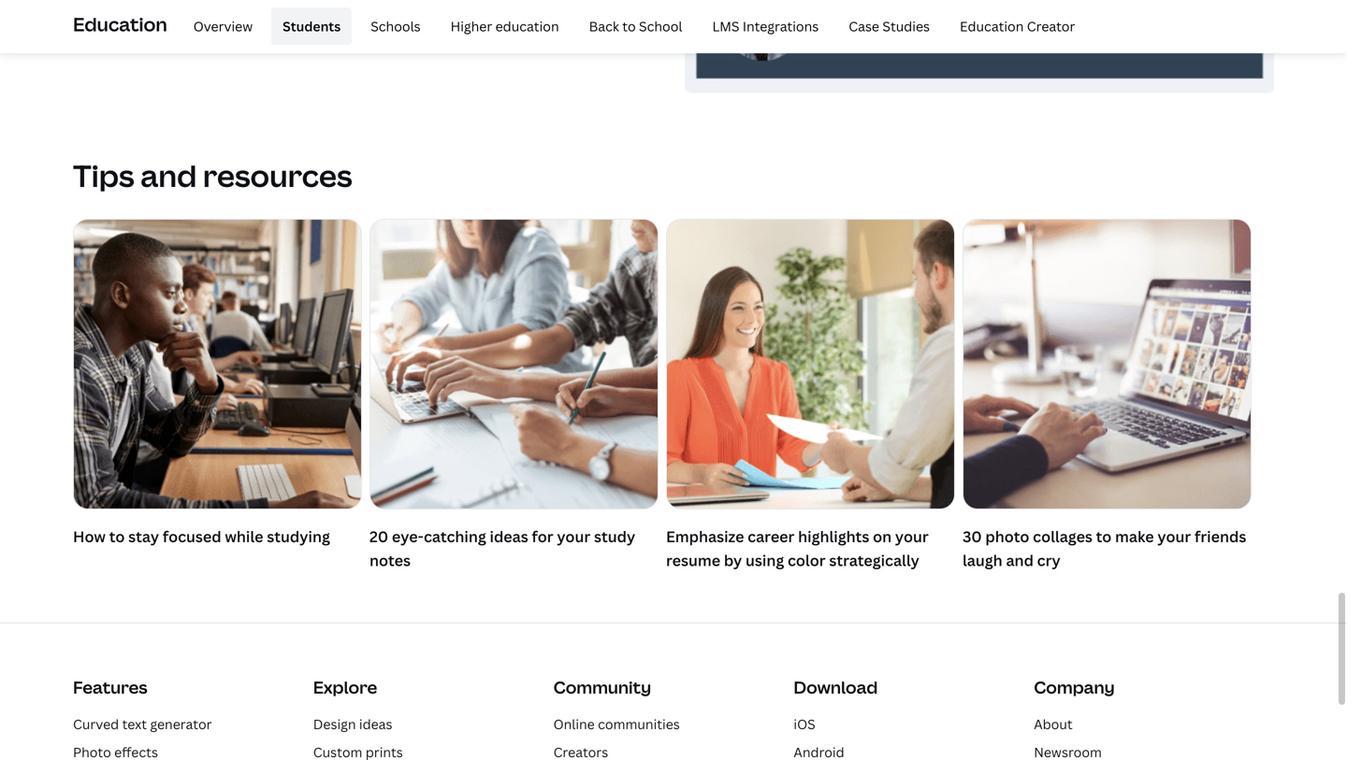 Task type: locate. For each thing, give the bounding box(es) containing it.
using
[[746, 551, 785, 571]]

1 vertical spatial and
[[1006, 551, 1034, 571]]

your right make
[[1158, 527, 1192, 547]]

3 your from the left
[[1158, 527, 1192, 547]]

friends
[[1195, 527, 1247, 547]]

1 horizontal spatial ideas
[[490, 527, 529, 547]]

online communities
[[554, 716, 680, 734]]

to inside "30 photo collages to make your friends laugh and cry"
[[1097, 527, 1112, 547]]

online
[[554, 716, 595, 734]]

0 horizontal spatial education
[[73, 11, 167, 37]]

2 horizontal spatial to
[[1097, 527, 1112, 547]]

to
[[623, 17, 636, 35], [109, 527, 125, 547], [1097, 527, 1112, 547]]

study
[[594, 527, 636, 547]]

0 vertical spatial ideas
[[490, 527, 529, 547]]

1 horizontal spatial to
[[623, 17, 636, 35]]

0 horizontal spatial ideas
[[359, 716, 393, 734]]

lms
[[713, 17, 740, 35]]

career highlights on resume blog cover image
[[667, 220, 955, 509]]

collages
[[1033, 527, 1093, 547]]

menu bar
[[175, 7, 1087, 45]]

1 horizontal spatial education
[[960, 17, 1024, 35]]

how to stay focused while studying link
[[73, 219, 362, 552]]

ideas right "design"
[[359, 716, 393, 734]]

to for back
[[623, 17, 636, 35]]

your right on
[[895, 527, 929, 547]]

strategically
[[830, 551, 920, 571]]

your inside 20 eye-catching ideas for your study notes
[[557, 527, 591, 547]]

curved text generator
[[73, 716, 212, 734]]

laugh
[[963, 551, 1003, 571]]

for
[[532, 527, 554, 547]]

back
[[589, 17, 619, 35]]

students
[[283, 17, 341, 35]]

0 horizontal spatial and
[[141, 155, 197, 196]]

highlights
[[798, 527, 870, 547]]

0 vertical spatial and
[[141, 155, 197, 196]]

to right back
[[623, 17, 636, 35]]

0 horizontal spatial to
[[109, 527, 125, 547]]

2 your from the left
[[895, 527, 929, 547]]

by
[[724, 551, 742, 571]]

2 horizontal spatial your
[[1158, 527, 1192, 547]]

explore
[[313, 677, 377, 700]]

to for how
[[109, 527, 125, 547]]

0 horizontal spatial your
[[557, 527, 591, 547]]

make
[[1116, 527, 1155, 547]]

company
[[1034, 677, 1115, 700]]

your inside "30 photo collages to make your friends laugh and cry"
[[1158, 527, 1192, 547]]

to left stay
[[109, 527, 125, 547]]

1 horizontal spatial your
[[895, 527, 929, 547]]

and
[[141, 155, 197, 196], [1006, 551, 1034, 571]]

schools link
[[360, 7, 432, 45]]

your right for
[[557, 527, 591, 547]]

education
[[73, 11, 167, 37], [960, 17, 1024, 35]]

30 photo collages to make your friends laugh and cry link
[[963, 219, 1252, 576]]

ideas left for
[[490, 527, 529, 547]]

1 your from the left
[[557, 527, 591, 547]]

30
[[963, 527, 982, 547]]

and right tips
[[141, 155, 197, 196]]

case studies link
[[838, 7, 942, 45]]

education for education
[[73, 11, 167, 37]]

1 horizontal spatial and
[[1006, 551, 1034, 571]]

ideas
[[490, 527, 529, 547], [359, 716, 393, 734]]

community
[[554, 677, 651, 700]]

higher
[[451, 17, 492, 35]]

creator
[[1027, 17, 1076, 35]]

curved
[[73, 716, 119, 734]]

menu bar containing overview
[[175, 7, 1087, 45]]

and down photo
[[1006, 551, 1034, 571]]

focused
[[163, 527, 221, 547]]

lms integrations
[[713, 17, 819, 35]]

to left make
[[1097, 527, 1112, 547]]

your
[[557, 527, 591, 547], [895, 527, 929, 547], [1158, 527, 1192, 547]]

communities
[[598, 716, 680, 734]]



Task type: describe. For each thing, give the bounding box(es) containing it.
overview link
[[182, 7, 264, 45]]

lms integrations link
[[701, 7, 830, 45]]

emphasize career highlights on your resume by using color strategically
[[666, 527, 929, 571]]

features
[[73, 677, 147, 700]]

integrations
[[743, 17, 819, 35]]

education creator link
[[949, 7, 1087, 45]]

20
[[370, 527, 389, 547]]

about
[[1034, 716, 1073, 734]]

education for education creator
[[960, 17, 1024, 35]]

photo
[[986, 527, 1030, 547]]

case
[[849, 17, 880, 35]]

about link
[[1034, 716, 1073, 734]]

overview
[[193, 17, 253, 35]]

ideas inside 20 eye-catching ideas for your study notes
[[490, 527, 529, 547]]

back to school link
[[578, 7, 694, 45]]

ios link
[[794, 716, 816, 734]]

your for 20 eye-catching ideas for your study notes
[[557, 527, 591, 547]]

30 photo collages to make your friends laugh and cry
[[963, 527, 1247, 571]]

education
[[496, 17, 559, 35]]

studies
[[883, 17, 930, 35]]

on
[[873, 527, 892, 547]]

stay
[[128, 527, 159, 547]]

your inside emphasize career highlights on your resume by using color strategically
[[895, 527, 929, 547]]

cry
[[1038, 551, 1061, 571]]

photo collages blog cover image
[[964, 220, 1251, 509]]

career
[[748, 527, 795, 547]]

ios
[[794, 716, 816, 734]]

while
[[225, 527, 263, 547]]

20 eye-catching ideas for your study notes link
[[370, 219, 659, 576]]

design ideas
[[313, 716, 393, 734]]

design ideas link
[[313, 716, 393, 734]]

notes
[[370, 551, 411, 571]]

20 eye-catching ideas for your study notes
[[370, 527, 636, 571]]

and inside "30 photo collages to make your friends laugh and cry"
[[1006, 551, 1034, 571]]

how to stay focused while studying
[[73, 527, 330, 547]]

resources
[[203, 155, 352, 196]]

download
[[794, 677, 878, 700]]

your for 30 photo collages to make your friends laugh and cry
[[1158, 527, 1192, 547]]

ideas for study notes blog cover image
[[371, 220, 658, 509]]

case studies
[[849, 17, 930, 35]]

catching
[[424, 527, 486, 547]]

schools
[[371, 17, 421, 35]]

emphasize
[[666, 527, 744, 547]]

tips and resources
[[73, 155, 352, 196]]

education creator
[[960, 17, 1076, 35]]

higher education link
[[439, 7, 571, 45]]

studying
[[267, 527, 330, 547]]

eye-
[[392, 527, 424, 547]]

back to school
[[589, 17, 683, 35]]

design
[[313, 716, 356, 734]]

students link
[[272, 7, 352, 45]]

higher education
[[451, 17, 559, 35]]

text
[[122, 716, 147, 734]]

resume
[[666, 551, 721, 571]]

curved text generator link
[[73, 716, 212, 734]]

school
[[639, 17, 683, 35]]

online communities link
[[554, 716, 680, 734]]

tips
[[73, 155, 134, 196]]

how
[[73, 527, 106, 547]]

emphasize career highlights on your resume by using color strategically link
[[666, 219, 956, 576]]

generator
[[150, 716, 212, 734]]

1 vertical spatial ideas
[[359, 716, 393, 734]]

color
[[788, 551, 826, 571]]

stay focused while studying blog cover image
[[74, 220, 361, 509]]



Task type: vqa. For each thing, say whether or not it's contained in the screenshot.


